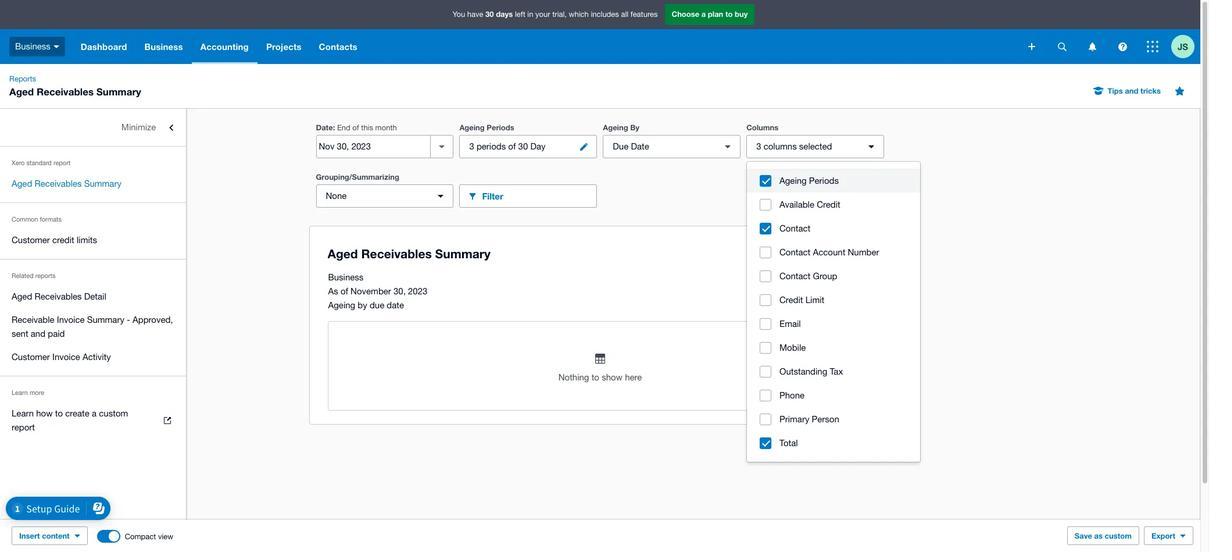 Task type: locate. For each thing, give the bounding box(es) containing it.
buy
[[735, 9, 748, 19]]

1 horizontal spatial business
[[145, 41, 183, 52]]

content
[[42, 531, 70, 540]]

2 customer from the top
[[12, 352, 50, 362]]

invoice
[[57, 315, 85, 325], [52, 352, 80, 362]]

1 horizontal spatial credit
[[817, 200, 841, 209]]

outstanding
[[780, 366, 828, 376]]

and right tips
[[1126, 86, 1139, 95]]

features
[[631, 10, 658, 19]]

customer down common formats
[[12, 235, 50, 245]]

1 vertical spatial date
[[631, 141, 650, 151]]

periods
[[477, 141, 506, 151]]

contact inside button
[[780, 271, 811, 281]]

svg image up the 'tips and tricks' button
[[1089, 42, 1097, 51]]

ageing periods inside button
[[780, 176, 839, 186]]

0 horizontal spatial business
[[15, 41, 51, 51]]

3 left periods
[[470, 141, 475, 151]]

ageing down as
[[328, 300, 356, 310]]

aged down related
[[12, 291, 32, 301]]

2 vertical spatial aged
[[12, 291, 32, 301]]

contact group button
[[748, 264, 921, 288]]

svg image
[[1148, 41, 1159, 52], [1058, 42, 1067, 51], [1119, 42, 1128, 51], [1029, 43, 1036, 50]]

credit limit button
[[748, 288, 921, 312]]

Report title field
[[325, 241, 868, 268]]

custom right "as"
[[1106, 531, 1133, 540]]

ageing inside business as of november 30, 2023 ageing by due date
[[328, 300, 356, 310]]

0 horizontal spatial business button
[[0, 29, 72, 64]]

invoice down paid
[[52, 352, 80, 362]]

of right periods
[[509, 141, 516, 151]]

date right due
[[631, 141, 650, 151]]

1 horizontal spatial date
[[631, 141, 650, 151]]

receivables inside aged receivables detail link
[[35, 291, 82, 301]]

to left buy
[[726, 9, 733, 19]]

navigation containing dashboard
[[72, 29, 1021, 64]]

2 horizontal spatial of
[[509, 141, 516, 151]]

contact up contact group
[[780, 247, 811, 257]]

1 vertical spatial 30
[[519, 141, 528, 151]]

customer invoice activity
[[12, 352, 111, 362]]

1 horizontal spatial periods
[[810, 176, 839, 186]]

2 learn from the top
[[12, 408, 34, 418]]

aged receivables summary
[[12, 179, 122, 188]]

30 right have
[[486, 9, 494, 19]]

customer credit limits link
[[0, 229, 186, 252]]

0 vertical spatial periods
[[487, 123, 515, 132]]

ageing periods up more
[[780, 176, 839, 186]]

your
[[536, 10, 551, 19]]

ageing left by
[[603, 123, 629, 132]]

summary down minimize button
[[84, 179, 122, 188]]

insert content button
[[12, 526, 88, 545]]

ageing
[[460, 123, 485, 132], [603, 123, 629, 132], [780, 176, 807, 186], [328, 300, 356, 310]]

receivables down reports
[[35, 291, 82, 301]]

contact account number button
[[748, 240, 921, 264]]

aged for aged receivables summary
[[12, 179, 32, 188]]

1 vertical spatial report
[[12, 422, 35, 432]]

1 contact from the top
[[780, 223, 811, 233]]

report inside learn how to create a custom report
[[12, 422, 35, 432]]

summary
[[96, 86, 141, 98], [84, 179, 122, 188], [87, 315, 124, 325]]

date left end
[[316, 123, 333, 132]]

summary up minimize at top
[[96, 86, 141, 98]]

3
[[470, 141, 475, 151], [757, 141, 762, 151]]

30,
[[394, 286, 406, 296]]

3 for 3 columns selected
[[757, 141, 762, 151]]

2 vertical spatial summary
[[87, 315, 124, 325]]

business inside business as of november 30, 2023 ageing by due date
[[328, 272, 364, 282]]

business
[[15, 41, 51, 51], [145, 41, 183, 52], [328, 272, 364, 282]]

1 learn from the top
[[12, 389, 28, 396]]

aged down reports link at left
[[9, 86, 34, 98]]

learn for learn how to create a custom report
[[12, 408, 34, 418]]

group
[[748, 162, 921, 462]]

1 3 from the left
[[470, 141, 475, 151]]

nothing
[[559, 372, 590, 382]]

none
[[326, 191, 347, 201]]

left
[[515, 10, 526, 19]]

a left plan
[[702, 9, 706, 19]]

svg image
[[1089, 42, 1097, 51], [53, 45, 59, 48]]

0 vertical spatial receivables
[[37, 86, 94, 98]]

1 horizontal spatial 30
[[519, 141, 528, 151]]

0 vertical spatial aged
[[9, 86, 34, 98]]

0 vertical spatial summary
[[96, 86, 141, 98]]

plan
[[708, 9, 724, 19]]

1 vertical spatial credit
[[780, 295, 804, 305]]

business button
[[0, 29, 72, 64], [136, 29, 192, 64]]

receivables down xero standard report
[[35, 179, 82, 188]]

1 horizontal spatial svg image
[[1089, 42, 1097, 51]]

invoice inside receivable invoice summary - approved, sent and paid
[[57, 315, 85, 325]]

1 horizontal spatial a
[[702, 9, 706, 19]]

1 vertical spatial receivables
[[35, 179, 82, 188]]

a
[[702, 9, 706, 19], [92, 408, 97, 418]]

1 horizontal spatial ageing periods
[[780, 176, 839, 186]]

0 horizontal spatial ageing periods
[[460, 123, 515, 132]]

custom
[[99, 408, 128, 418], [1106, 531, 1133, 540]]

custom inside button
[[1106, 531, 1133, 540]]

2 contact from the top
[[780, 247, 811, 257]]

and down receivable
[[31, 329, 45, 339]]

customer for customer invoice activity
[[12, 352, 50, 362]]

2 vertical spatial to
[[55, 408, 63, 418]]

save
[[1076, 531, 1093, 540]]

0 horizontal spatial 3
[[470, 141, 475, 151]]

invoice for customer
[[52, 352, 80, 362]]

0 horizontal spatial date
[[316, 123, 333, 132]]

1 horizontal spatial custom
[[1106, 531, 1133, 540]]

1 vertical spatial learn
[[12, 408, 34, 418]]

which
[[569, 10, 589, 19]]

nothing to show here
[[559, 372, 642, 382]]

0 vertical spatial custom
[[99, 408, 128, 418]]

ageing periods up periods
[[460, 123, 515, 132]]

3 contact from the top
[[780, 271, 811, 281]]

banner
[[0, 0, 1201, 64]]

of inside button
[[509, 141, 516, 151]]

a right create
[[92, 408, 97, 418]]

1 vertical spatial a
[[92, 408, 97, 418]]

list box
[[748, 162, 921, 462]]

1 vertical spatial invoice
[[52, 352, 80, 362]]

available credit
[[780, 200, 841, 209]]

report
[[53, 159, 71, 166], [12, 422, 35, 432]]

30 left day
[[519, 141, 528, 151]]

due
[[370, 300, 385, 310]]

1 business button from the left
[[0, 29, 72, 64]]

1 horizontal spatial business button
[[136, 29, 192, 64]]

1 horizontal spatial of
[[353, 123, 359, 132]]

0 vertical spatial credit
[[817, 200, 841, 209]]

2 horizontal spatial business
[[328, 272, 364, 282]]

learn down learn more
[[12, 408, 34, 418]]

0 vertical spatial date
[[316, 123, 333, 132]]

and
[[1126, 86, 1139, 95], [31, 329, 45, 339]]

ageing up available
[[780, 176, 807, 186]]

of left 'this'
[[353, 123, 359, 132]]

invoice for receivable
[[57, 315, 85, 325]]

1 vertical spatial summary
[[84, 179, 122, 188]]

due
[[613, 141, 629, 151]]

summary inside reports aged receivables summary
[[96, 86, 141, 98]]

2 vertical spatial of
[[341, 286, 348, 296]]

svg image up reports aged receivables summary
[[53, 45, 59, 48]]

1 vertical spatial ageing periods
[[780, 176, 839, 186]]

1 vertical spatial and
[[31, 329, 45, 339]]

0 horizontal spatial of
[[341, 286, 348, 296]]

related reports
[[12, 272, 56, 279]]

customer down sent
[[12, 352, 50, 362]]

person
[[812, 414, 840, 424]]

0 horizontal spatial periods
[[487, 123, 515, 132]]

summary left -
[[87, 315, 124, 325]]

1 customer from the top
[[12, 235, 50, 245]]

1 vertical spatial aged
[[12, 179, 32, 188]]

contact
[[780, 223, 811, 233], [780, 247, 811, 257], [780, 271, 811, 281]]

outstanding tax
[[780, 366, 844, 376]]

0 horizontal spatial to
[[55, 408, 63, 418]]

insert
[[19, 531, 40, 540]]

3 down columns
[[757, 141, 762, 151]]

aged receivables detail
[[12, 291, 106, 301]]

mobile button
[[748, 336, 921, 360]]

columns
[[764, 141, 797, 151]]

custom right create
[[99, 408, 128, 418]]

filter
[[482, 191, 504, 201]]

0 horizontal spatial report
[[12, 422, 35, 432]]

0 vertical spatial 30
[[486, 9, 494, 19]]

of for 3 periods of 30 day
[[509, 141, 516, 151]]

receivables for detail
[[35, 291, 82, 301]]

by
[[631, 123, 640, 132]]

primary person button
[[748, 407, 921, 431]]

receivable invoice summary - approved, sent and paid
[[12, 315, 173, 339]]

projects button
[[258, 29, 310, 64]]

1 vertical spatial of
[[509, 141, 516, 151]]

customer
[[12, 235, 50, 245], [12, 352, 50, 362]]

update
[[847, 191, 878, 201]]

0 horizontal spatial svg image
[[53, 45, 59, 48]]

0 vertical spatial invoice
[[57, 315, 85, 325]]

and inside button
[[1126, 86, 1139, 95]]

total
[[780, 438, 799, 448]]

minimize button
[[0, 116, 186, 139]]

0 horizontal spatial a
[[92, 408, 97, 418]]

0 horizontal spatial 30
[[486, 9, 494, 19]]

contact down available
[[780, 223, 811, 233]]

credit down ageing periods button
[[817, 200, 841, 209]]

learn more
[[12, 389, 44, 396]]

show
[[602, 372, 623, 382]]

contact up credit limit
[[780, 271, 811, 281]]

of for business as of november 30, 2023 ageing by due date
[[341, 286, 348, 296]]

and inside receivable invoice summary - approved, sent and paid
[[31, 329, 45, 339]]

learn inside learn how to create a custom report
[[12, 408, 34, 418]]

0 vertical spatial report
[[53, 159, 71, 166]]

custom inside learn how to create a custom report
[[99, 408, 128, 418]]

of inside business as of november 30, 2023 ageing by due date
[[341, 286, 348, 296]]

0 vertical spatial of
[[353, 123, 359, 132]]

ageing up periods
[[460, 123, 485, 132]]

as
[[1095, 531, 1104, 540]]

periods up more
[[810, 176, 839, 186]]

activity
[[83, 352, 111, 362]]

1 vertical spatial custom
[[1106, 531, 1133, 540]]

dashboard link
[[72, 29, 136, 64]]

ageing periods
[[460, 123, 515, 132], [780, 176, 839, 186]]

1 vertical spatial customer
[[12, 352, 50, 362]]

periods
[[487, 123, 515, 132], [810, 176, 839, 186]]

customer for customer credit limits
[[12, 235, 50, 245]]

1 vertical spatial to
[[592, 372, 600, 382]]

days
[[496, 9, 513, 19]]

summary inside receivable invoice summary - approved, sent and paid
[[87, 315, 124, 325]]

receivables inside aged receivables summary link
[[35, 179, 82, 188]]

phone
[[780, 390, 805, 400]]

0 horizontal spatial and
[[31, 329, 45, 339]]

0 horizontal spatial credit
[[780, 295, 804, 305]]

3 inside button
[[470, 141, 475, 151]]

credit left limit
[[780, 295, 804, 305]]

to right how
[[55, 408, 63, 418]]

here
[[625, 372, 642, 382]]

credit limit
[[780, 295, 825, 305]]

aged inside reports aged receivables summary
[[9, 86, 34, 98]]

selected
[[800, 141, 833, 151]]

1 vertical spatial periods
[[810, 176, 839, 186]]

1 horizontal spatial 3
[[757, 141, 762, 151]]

periods up 3 periods of 30 day
[[487, 123, 515, 132]]

more
[[804, 191, 825, 201]]

invoice up paid
[[57, 315, 85, 325]]

list of convenience dates image
[[431, 135, 454, 158]]

choose
[[672, 9, 700, 19]]

aged down xero
[[12, 179, 32, 188]]

0 vertical spatial customer
[[12, 235, 50, 245]]

1 horizontal spatial and
[[1126, 86, 1139, 95]]

2023
[[408, 286, 428, 296]]

1 horizontal spatial report
[[53, 159, 71, 166]]

learn
[[12, 389, 28, 396], [12, 408, 34, 418]]

customer credit limits
[[12, 235, 97, 245]]

customer inside customer invoice activity link
[[12, 352, 50, 362]]

you have 30 days left in your trial, which includes all features
[[453, 9, 658, 19]]

1 horizontal spatial to
[[592, 372, 600, 382]]

0 horizontal spatial custom
[[99, 408, 128, 418]]

2 business button from the left
[[136, 29, 192, 64]]

report up the aged receivables summary
[[53, 159, 71, 166]]

1 vertical spatial contact
[[780, 247, 811, 257]]

0 vertical spatial learn
[[12, 389, 28, 396]]

end
[[337, 123, 351, 132]]

due date button
[[603, 135, 741, 158]]

0 vertical spatial a
[[702, 9, 706, 19]]

reports link
[[5, 73, 41, 85]]

3 for 3 periods of 30 day
[[470, 141, 475, 151]]

to inside learn how to create a custom report
[[55, 408, 63, 418]]

2 vertical spatial contact
[[780, 271, 811, 281]]

0 vertical spatial and
[[1126, 86, 1139, 95]]

update button
[[840, 184, 885, 208]]

receivables for summary
[[35, 179, 82, 188]]

navigation
[[72, 29, 1021, 64]]

customer inside customer credit limits link
[[12, 235, 50, 245]]

of right as
[[341, 286, 348, 296]]

receivables down reports link at left
[[37, 86, 94, 98]]

summary for receivables
[[84, 179, 122, 188]]

list box containing ageing periods
[[748, 162, 921, 462]]

to left show
[[592, 372, 600, 382]]

banner containing js
[[0, 0, 1201, 64]]

2 horizontal spatial to
[[726, 9, 733, 19]]

learn left more
[[12, 389, 28, 396]]

2 3 from the left
[[757, 141, 762, 151]]

contact button
[[748, 216, 921, 240]]

a inside banner
[[702, 9, 706, 19]]

0 vertical spatial contact
[[780, 223, 811, 233]]

2 vertical spatial receivables
[[35, 291, 82, 301]]

none button
[[316, 184, 454, 208]]

report down learn more
[[12, 422, 35, 432]]

approved,
[[133, 315, 173, 325]]



Task type: describe. For each thing, give the bounding box(es) containing it.
contact for contact account number
[[780, 247, 811, 257]]

sent
[[12, 329, 28, 339]]

includes
[[591, 10, 619, 19]]

create
[[65, 408, 90, 418]]

you
[[453, 10, 465, 19]]

mobile
[[780, 343, 806, 353]]

receivable
[[12, 315, 54, 325]]

js button
[[1172, 29, 1201, 64]]

of inside date : end of this month
[[353, 123, 359, 132]]

learn how to create a custom report
[[12, 408, 128, 432]]

tricks
[[1141, 86, 1162, 95]]

date
[[387, 300, 404, 310]]

contact account number
[[780, 247, 880, 257]]

reports
[[9, 74, 36, 83]]

number
[[848, 247, 880, 257]]

total button
[[748, 431, 921, 455]]

aged receivables summary link
[[0, 172, 186, 195]]

month
[[376, 123, 397, 132]]

due date
[[613, 141, 650, 151]]

aged for aged receivables detail
[[12, 291, 32, 301]]

november
[[351, 286, 391, 296]]

credit inside credit limit button
[[780, 295, 804, 305]]

common
[[12, 216, 38, 223]]

receivable invoice summary - approved, sent and paid link
[[0, 308, 186, 346]]

3 periods of 30 day
[[470, 141, 546, 151]]

view
[[158, 532, 173, 541]]

formats
[[40, 216, 62, 223]]

dashboard
[[81, 41, 127, 52]]

limit
[[806, 295, 825, 305]]

save as custom
[[1076, 531, 1133, 540]]

group containing ageing periods
[[748, 162, 921, 462]]

export
[[1152, 531, 1176, 540]]

aged receivables detail link
[[0, 285, 186, 308]]

tips and tricks
[[1109, 86, 1162, 95]]

account
[[814, 247, 846, 257]]

contacts button
[[310, 29, 366, 64]]

accounting
[[201, 41, 249, 52]]

phone button
[[748, 383, 921, 407]]

columns
[[747, 123, 779, 132]]

learn for learn more
[[12, 389, 28, 396]]

ageing periods button
[[748, 169, 921, 193]]

group
[[814, 271, 838, 281]]

ageing by
[[603, 123, 640, 132]]

ageing inside ageing periods button
[[780, 176, 807, 186]]

accounting button
[[192, 29, 258, 64]]

contact for contact
[[780, 223, 811, 233]]

how
[[36, 408, 53, 418]]

primary
[[780, 414, 810, 424]]

email button
[[748, 312, 921, 336]]

available
[[780, 200, 815, 209]]

periods inside button
[[810, 176, 839, 186]]

by
[[358, 300, 367, 310]]

receivables inside reports aged receivables summary
[[37, 86, 94, 98]]

minimize
[[121, 122, 156, 132]]

navigation inside banner
[[72, 29, 1021, 64]]

summary for invoice
[[87, 315, 124, 325]]

tips and tricks button
[[1088, 81, 1169, 100]]

common formats
[[12, 216, 62, 223]]

filter button
[[460, 184, 598, 208]]

outstanding tax button
[[748, 360, 921, 383]]

remove from favorites image
[[1169, 79, 1192, 102]]

0 vertical spatial ageing periods
[[460, 123, 515, 132]]

0 vertical spatial to
[[726, 9, 733, 19]]

xero
[[12, 159, 25, 166]]

email
[[780, 319, 801, 329]]

date : end of this month
[[316, 123, 397, 132]]

credit
[[52, 235, 74, 245]]

credit inside the available credit button
[[817, 200, 841, 209]]

30 inside button
[[519, 141, 528, 151]]

this
[[361, 123, 373, 132]]

contact for contact group
[[780, 271, 811, 281]]

Select end date field
[[317, 136, 431, 158]]

tips
[[1109, 86, 1124, 95]]

related
[[12, 272, 34, 279]]

a inside learn how to create a custom report
[[92, 408, 97, 418]]

learn how to create a custom report link
[[0, 402, 186, 439]]

choose a plan to buy
[[672, 9, 748, 19]]

primary person
[[780, 414, 840, 424]]

js
[[1179, 41, 1189, 51]]

trial,
[[553, 10, 567, 19]]

date inside popup button
[[631, 141, 650, 151]]

contact group
[[780, 271, 838, 281]]

paid
[[48, 329, 65, 339]]

have
[[468, 10, 484, 19]]

reports
[[35, 272, 56, 279]]

:
[[333, 123, 335, 132]]



Task type: vqa. For each thing, say whether or not it's contained in the screenshot.
the Credit Limit Button
yes



